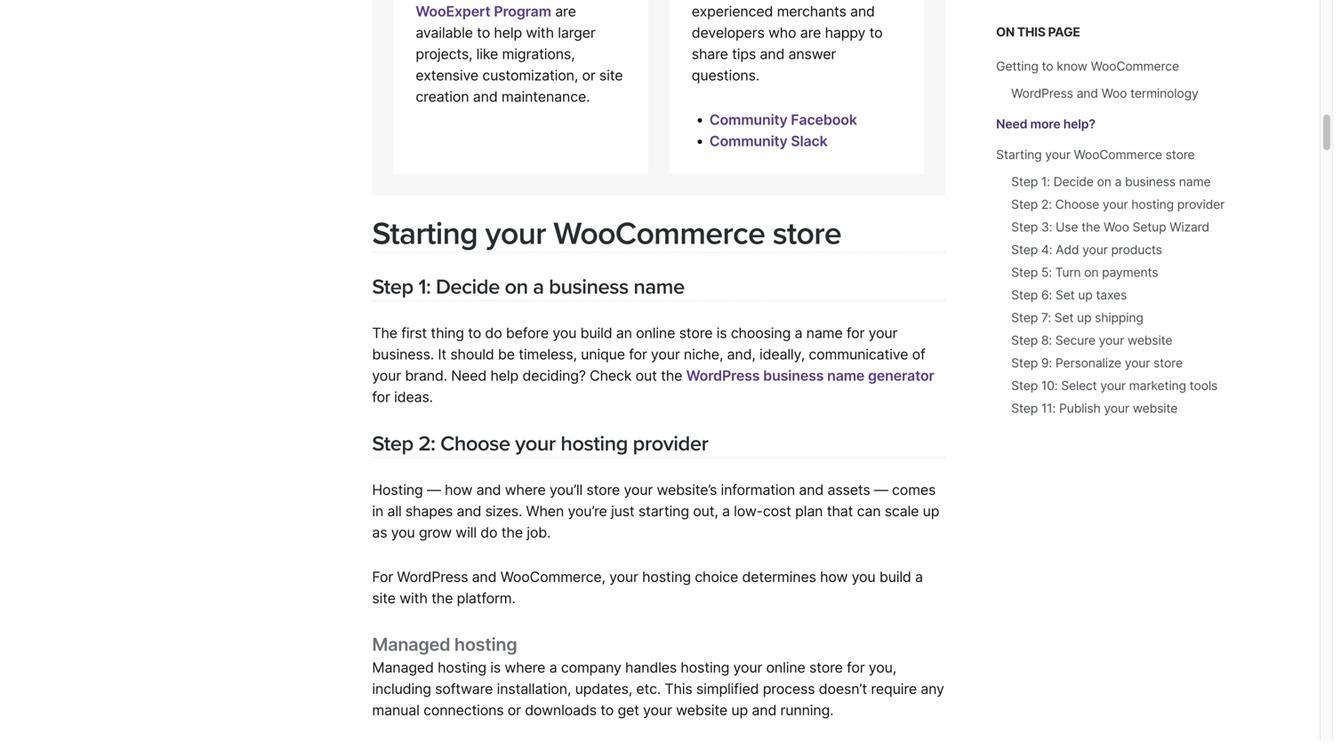 Task type: locate. For each thing, give the bounding box(es) containing it.
installation,
[[497, 681, 571, 698]]

timeless,
[[519, 346, 577, 363]]

name up the communicative
[[806, 325, 843, 342]]

1 vertical spatial you
[[391, 524, 415, 542]]

just
[[611, 503, 635, 520]]

starting
[[996, 147, 1042, 162], [372, 215, 478, 253]]

0 horizontal spatial wordpress
[[397, 569, 468, 586]]

1 vertical spatial site
[[372, 590, 396, 607]]

for up doesn't at the bottom right of page
[[847, 659, 865, 677]]

0 vertical spatial step 2: choose your hosting provider link
[[1011, 197, 1225, 212]]

0 vertical spatial website
[[1128, 333, 1173, 348]]

need down "should"
[[451, 367, 487, 385]]

step 5: turn on payments link
[[1011, 265, 1158, 280]]

migrations,
[[502, 45, 575, 63]]

can
[[857, 503, 881, 520]]

0 horizontal spatial provider
[[633, 431, 708, 457]]

do right will
[[481, 524, 498, 542]]

the inside the for wordpress and woocommerce, your hosting choice determines how you build a site with the platform.
[[431, 590, 453, 607]]

0 vertical spatial starting
[[996, 147, 1042, 162]]

setup
[[1133, 220, 1166, 235]]

hosting down 'platform.'
[[454, 634, 517, 656]]

1 vertical spatial with
[[400, 590, 428, 607]]

woo inside step 1: decide on a business name step 2: choose your hosting provider step 3: use the woo setup wizard step 4: add your products step 5: turn on payments step 6: set up taxes step 7: set up shipping step 8: secure your website step 9: personalize your store step 10: select your marketing tools step 11: publish your website
[[1104, 220, 1129, 235]]

1 vertical spatial managed
[[372, 659, 434, 677]]

0 horizontal spatial build
[[580, 325, 612, 342]]

help inside are available to help with larger projects, like migrations, extensive customization, or site creation and maintenance.
[[494, 24, 522, 41]]

grow
[[419, 524, 452, 542]]

step 11: publish your website link
[[1011, 401, 1178, 416]]

step 2: choose your hosting provider link
[[1011, 197, 1225, 212], [372, 431, 708, 457]]

or inside managed hosting managed hosting is where a company handles hosting your online store for you, including software installation, updates, etc. this simplified process doesn't require any manual connections or downloads to get your website up and running.
[[508, 702, 521, 719]]

where inside managed hosting managed hosting is where a company handles hosting your online store for you, including software installation, updates, etc. this simplified process doesn't require any manual connections or downloads to get your website up and running.
[[505, 659, 545, 677]]

products
[[1111, 242, 1162, 257]]

your up the communicative
[[869, 325, 898, 342]]

woocommerce for rightmost 'starting your woocommerce store' link
[[1074, 147, 1162, 162]]

your down the etc.
[[643, 702, 672, 719]]

2:
[[1041, 197, 1052, 212], [418, 431, 435, 457]]

company
[[561, 659, 621, 677]]

community down community facebook link
[[710, 133, 788, 150]]

1 vertical spatial 1:
[[418, 274, 431, 300]]

on
[[1097, 174, 1111, 189], [1084, 265, 1099, 280], [505, 274, 528, 300]]

1 vertical spatial choose
[[440, 431, 510, 457]]

website down the this
[[676, 702, 728, 719]]

the first thing to do before you build an online store is choosing a name for your business. it should be timeless, unique for your niche, and, ideally, communicative of your brand. need help deciding? check out the
[[372, 325, 925, 385]]

your inside hosting — how and where you'll store your website's information and assets — comes in all shapes and sizes. when you're just starting out, a low-cost plan that can scale up as you grow will do the job.
[[624, 482, 653, 499]]

site for are available to help with larger projects, like migrations, extensive customization, or site creation and maintenance.
[[599, 67, 623, 84]]

or inside are available to help with larger projects, like migrations, extensive customization, or site creation and maintenance.
[[582, 67, 596, 84]]

first
[[401, 325, 427, 342]]

1 vertical spatial online
[[766, 659, 806, 677]]

1 horizontal spatial choose
[[1055, 197, 1099, 212]]

0 vertical spatial step 1: decide on a business name link
[[1011, 174, 1211, 189]]

0 horizontal spatial 2:
[[418, 431, 435, 457]]

turn
[[1055, 265, 1081, 280]]

set right '6:'
[[1056, 288, 1075, 303]]

with down grow
[[400, 590, 428, 607]]

or
[[582, 67, 596, 84], [508, 702, 521, 719]]

2 vertical spatial you
[[852, 569, 876, 586]]

1: inside step 1: decide on a business name step 2: choose your hosting provider step 3: use the woo setup wizard step 4: add your products step 5: turn on payments step 6: set up taxes step 7: set up shipping step 8: secure your website step 9: personalize your store step 10: select your marketing tools step 11: publish your website
[[1041, 174, 1050, 189]]

1 horizontal spatial 2:
[[1041, 197, 1052, 212]]

wordpress inside the for wordpress and woocommerce, your hosting choice determines how you build a site with the platform.
[[397, 569, 468, 586]]

your up the step 5: turn on payments link
[[1083, 242, 1108, 257]]

0 vertical spatial starting your woocommerce store link
[[996, 147, 1195, 162]]

1 horizontal spatial business
[[763, 367, 824, 385]]

build inside the for wordpress and woocommerce, your hosting choice determines how you build a site with the platform.
[[879, 569, 911, 586]]

hosting up the setup
[[1131, 197, 1174, 212]]

customization,
[[482, 67, 578, 84]]

how
[[445, 482, 473, 499], [820, 569, 848, 586]]

do up be
[[485, 325, 502, 342]]

0 horizontal spatial starting your woocommerce store link
[[372, 215, 841, 253]]

up down comes
[[923, 503, 939, 520]]

1 horizontal spatial how
[[820, 569, 848, 586]]

business inside step 1: decide on a business name step 2: choose your hosting provider step 3: use the woo setup wizard step 4: add your products step 5: turn on payments step 6: set up taxes step 7: set up shipping step 8: secure your website step 9: personalize your store step 10: select your marketing tools step 11: publish your website
[[1125, 174, 1176, 189]]

0 horizontal spatial online
[[636, 325, 675, 342]]

1 horizontal spatial need
[[996, 117, 1027, 132]]

community facebook community slack
[[710, 111, 857, 150]]

0 vertical spatial wordpress
[[1011, 86, 1073, 101]]

1 community from the top
[[710, 111, 788, 129]]

including
[[372, 681, 431, 698]]

0 horizontal spatial —
[[427, 482, 441, 499]]

to up like on the left of page
[[477, 24, 490, 41]]

and inside are available to help with larger projects, like migrations, extensive customization, or site creation and maintenance.
[[473, 88, 498, 106]]

simplified
[[696, 681, 759, 698]]

and down process
[[752, 702, 777, 719]]

0 vertical spatial do
[[485, 325, 502, 342]]

for left ideas.
[[372, 389, 390, 406]]

for
[[847, 325, 865, 342], [629, 346, 647, 363], [372, 389, 390, 406], [847, 659, 865, 677]]

1 horizontal spatial starting your woocommerce store
[[996, 147, 1195, 162]]

and up sizes.
[[476, 482, 501, 499]]

niche,
[[684, 346, 723, 363]]

5:
[[1041, 265, 1052, 280]]

and up will
[[457, 503, 481, 520]]

0 horizontal spatial 1:
[[418, 274, 431, 300]]

decide up the use
[[1054, 174, 1094, 189]]

information
[[721, 482, 795, 499]]

up
[[1078, 288, 1093, 303], [1077, 310, 1092, 326], [923, 503, 939, 520], [731, 702, 748, 719]]

1 vertical spatial decide
[[436, 274, 500, 300]]

a up before
[[533, 274, 544, 300]]

set right 7:
[[1054, 310, 1074, 326]]

step 1: decide on a business name link up before
[[372, 274, 685, 300]]

is up software
[[490, 659, 501, 677]]

1 vertical spatial website
[[1133, 401, 1178, 416]]

the down sizes.
[[501, 524, 523, 542]]

where up installation, in the left of the page
[[505, 659, 545, 677]]

is up niche,
[[717, 325, 727, 342]]

1 vertical spatial where
[[505, 659, 545, 677]]

7:
[[1041, 310, 1051, 326]]

1 vertical spatial community
[[710, 133, 788, 150]]

the right out
[[661, 367, 682, 385]]

0 horizontal spatial is
[[490, 659, 501, 677]]

your up just
[[624, 482, 653, 499]]

step 2: choose your hosting provider link up step 3: use the woo setup wizard link
[[1011, 197, 1225, 212]]

a up ideally,
[[795, 325, 803, 342]]

step 1: decide on a business name
[[372, 274, 685, 300]]

2 horizontal spatial business
[[1125, 174, 1176, 189]]

tools
[[1190, 378, 1218, 394]]

name up the first thing to do before you build an online store is choosing a name for your business. it should be timeless, unique for your niche, and, ideally, communicative of your brand. need help deciding? check out the
[[634, 274, 685, 300]]

or down larger
[[582, 67, 596, 84]]

0 vertical spatial or
[[582, 67, 596, 84]]

1 horizontal spatial site
[[599, 67, 623, 84]]

site
[[599, 67, 623, 84], [372, 590, 396, 607]]

1 horizontal spatial is
[[717, 325, 727, 342]]

0 horizontal spatial step 2: choose your hosting provider link
[[372, 431, 708, 457]]

handles
[[625, 659, 677, 677]]

your up you'll
[[515, 431, 556, 457]]

on up before
[[505, 274, 528, 300]]

0 vertical spatial community
[[710, 111, 788, 129]]

2 vertical spatial website
[[676, 702, 728, 719]]

and,
[[727, 346, 756, 363]]

help
[[494, 24, 522, 41], [491, 367, 519, 385]]

choose
[[1055, 197, 1099, 212], [440, 431, 510, 457]]

2: up 3:
[[1041, 197, 1052, 212]]

store inside the first thing to do before you build an online store is choosing a name for your business. it should be timeless, unique for your niche, and, ideally, communicative of your brand. need help deciding? check out the
[[679, 325, 713, 342]]

1 horizontal spatial online
[[766, 659, 806, 677]]

a up installation, in the left of the page
[[549, 659, 557, 677]]

decide up the thing
[[436, 274, 500, 300]]

you
[[553, 325, 577, 342], [391, 524, 415, 542], [852, 569, 876, 586]]

0 horizontal spatial decide
[[436, 274, 500, 300]]

1 horizontal spatial 1:
[[1041, 174, 1050, 189]]

need more help? link
[[996, 117, 1096, 132]]

name inside the first thing to do before you build an online store is choosing a name for your business. it should be timeless, unique for your niche, and, ideally, communicative of your brand. need help deciding? check out the
[[806, 325, 843, 342]]

1 vertical spatial build
[[879, 569, 911, 586]]

1 horizontal spatial starting
[[996, 147, 1042, 162]]

0 vertical spatial 1:
[[1041, 174, 1050, 189]]

1 horizontal spatial with
[[526, 24, 554, 41]]

9:
[[1041, 356, 1052, 371]]

step 10: select your marketing tools link
[[1011, 378, 1218, 394]]

2 — from the left
[[874, 482, 888, 499]]

and up plan
[[799, 482, 824, 499]]

decide inside step 1: decide on a business name step 2: choose your hosting provider step 3: use the woo setup wizard step 4: add your products step 5: turn on payments step 6: set up taxes step 7: set up shipping step 8: secure your website step 9: personalize your store step 10: select your marketing tools step 11: publish your website
[[1054, 174, 1094, 189]]

wordpress and woo terminology link
[[1011, 86, 1199, 101]]

1: up first
[[418, 274, 431, 300]]

and
[[1077, 86, 1098, 101], [473, 88, 498, 106], [476, 482, 501, 499], [799, 482, 824, 499], [457, 503, 481, 520], [472, 569, 497, 586], [752, 702, 777, 719]]

all
[[387, 503, 402, 520]]

0 horizontal spatial need
[[451, 367, 487, 385]]

low-
[[734, 503, 763, 520]]

1 vertical spatial wordpress
[[686, 367, 760, 385]]

2: down ideas.
[[418, 431, 435, 457]]

2 horizontal spatial wordpress
[[1011, 86, 1073, 101]]

where inside hosting — how and where you'll store your website's information and assets — comes in all shapes and sizes. when you're just starting out, a low-cost plan that can scale up as you grow will do the job.
[[505, 482, 546, 499]]

woo down getting to know woocommerce link
[[1102, 86, 1127, 101]]

your
[[1045, 147, 1071, 162], [1103, 197, 1128, 212], [485, 215, 546, 253], [1083, 242, 1108, 257], [869, 325, 898, 342], [1099, 333, 1124, 348], [651, 346, 680, 363], [1125, 356, 1150, 371], [372, 367, 401, 385], [1100, 378, 1126, 394], [1104, 401, 1129, 416], [515, 431, 556, 457], [624, 482, 653, 499], [609, 569, 638, 586], [733, 659, 762, 677], [643, 702, 672, 719]]

step 7: set up shipping link
[[1011, 310, 1144, 326]]

1 vertical spatial starting your woocommerce store
[[372, 215, 841, 253]]

help inside the first thing to do before you build an online store is choosing a name for your business. it should be timeless, unique for your niche, and, ideally, communicative of your brand. need help deciding? check out the
[[491, 367, 519, 385]]

2 community from the top
[[710, 133, 788, 150]]

with up migrations,
[[526, 24, 554, 41]]

is inside the first thing to do before you build an online store is choosing a name for your business. it should be timeless, unique for your niche, and, ideally, communicative of your brand. need help deciding? check out the
[[717, 325, 727, 342]]

1 vertical spatial woocommerce
[[1074, 147, 1162, 162]]

updates,
[[575, 681, 632, 698]]

0 vertical spatial decide
[[1054, 174, 1094, 189]]

online inside the first thing to do before you build an online store is choosing a name for your business. it should be timeless, unique for your niche, and, ideally, communicative of your brand. need help deciding? check out the
[[636, 325, 675, 342]]

0 vertical spatial online
[[636, 325, 675, 342]]

1 horizontal spatial step 2: choose your hosting provider link
[[1011, 197, 1225, 212]]

1: up 3:
[[1041, 174, 1050, 189]]

on up step 3: use the woo setup wizard link
[[1097, 174, 1111, 189]]

woo up products
[[1104, 220, 1129, 235]]

build inside the first thing to do before you build an online store is choosing a name for your business. it should be timeless, unique for your niche, and, ideally, communicative of your brand. need help deciding? check out the
[[580, 325, 612, 342]]

0 vertical spatial you
[[553, 325, 577, 342]]

wordpress for business
[[686, 367, 760, 385]]

0 vertical spatial choose
[[1055, 197, 1099, 212]]

step 1: decide on a business name link
[[1011, 174, 1211, 189], [372, 274, 685, 300]]

1 vertical spatial how
[[820, 569, 848, 586]]

name up the wizard
[[1179, 174, 1211, 189]]

wordpress inside wordpress business name generator for ideas.
[[686, 367, 760, 385]]

2 vertical spatial business
[[763, 367, 824, 385]]

0 horizontal spatial business
[[549, 274, 629, 300]]

or down installation, in the left of the page
[[508, 702, 521, 719]]

0 vertical spatial provider
[[1177, 197, 1225, 212]]

0 vertical spatial where
[[505, 482, 546, 499]]

your up simplified
[[733, 659, 762, 677]]

—
[[427, 482, 441, 499], [874, 482, 888, 499]]

0 horizontal spatial starting
[[372, 215, 478, 253]]

choose up the use
[[1055, 197, 1099, 212]]

— up shapes
[[427, 482, 441, 499]]

0 horizontal spatial site
[[372, 590, 396, 607]]

the inside the first thing to do before you build an online store is choosing a name for your business. it should be timeless, unique for your niche, and, ideally, communicative of your brand. need help deciding? check out the
[[661, 367, 682, 385]]

you down can
[[852, 569, 876, 586]]

help down be
[[491, 367, 519, 385]]

wordpress up more
[[1011, 86, 1073, 101]]

1 horizontal spatial decide
[[1054, 174, 1094, 189]]

1 horizontal spatial or
[[582, 67, 596, 84]]

that
[[827, 503, 853, 520]]

woocommerce
[[1091, 59, 1179, 74], [1074, 147, 1162, 162], [553, 215, 765, 253]]

of
[[912, 346, 925, 363]]

— up can
[[874, 482, 888, 499]]

wordpress down grow
[[397, 569, 468, 586]]

hosting inside the for wordpress and woocommerce, your hosting choice determines how you build a site with the platform.
[[642, 569, 691, 586]]

1 horizontal spatial you
[[553, 325, 577, 342]]

managed hosting managed hosting is where a company handles hosting your online store for you, including software installation, updates, etc. this simplified process doesn't require any manual connections or downloads to get your website up and running.
[[372, 634, 944, 719]]

with inside the for wordpress and woocommerce, your hosting choice determines how you build a site with the platform.
[[400, 590, 428, 607]]

1 vertical spatial 2:
[[418, 431, 435, 457]]

creation
[[416, 88, 469, 106]]

should
[[450, 346, 494, 363]]

1 where from the top
[[505, 482, 546, 499]]

1 horizontal spatial —
[[874, 482, 888, 499]]

build down scale
[[879, 569, 911, 586]]

website down shipping
[[1128, 333, 1173, 348]]

1 vertical spatial starting
[[372, 215, 478, 253]]

starting your woocommerce store for rightmost 'starting your woocommerce store' link
[[996, 147, 1195, 162]]

1 horizontal spatial wordpress
[[686, 367, 760, 385]]

2 vertical spatial woocommerce
[[553, 215, 765, 253]]

need inside the first thing to do before you build an online store is choosing a name for your business. it should be timeless, unique for your niche, and, ideally, communicative of your brand. need help deciding? check out the
[[451, 367, 487, 385]]

to left get at the bottom
[[601, 702, 614, 719]]

0 horizontal spatial with
[[400, 590, 428, 607]]

0 vertical spatial build
[[580, 325, 612, 342]]

the up step 4: add your products link on the right of the page
[[1082, 220, 1100, 235]]

a inside managed hosting managed hosting is where a company handles hosting your online store for you, including software installation, updates, etc. this simplified process doesn't require any manual connections or downloads to get your website up and running.
[[549, 659, 557, 677]]

step
[[1011, 174, 1038, 189], [1011, 197, 1038, 212], [1011, 220, 1038, 235], [1011, 242, 1038, 257], [1011, 265, 1038, 280], [372, 274, 413, 300], [1011, 288, 1038, 303], [1011, 310, 1038, 326], [1011, 333, 1038, 348], [1011, 356, 1038, 371], [1011, 378, 1038, 394], [1011, 401, 1038, 416], [372, 431, 413, 457]]

facebook
[[791, 111, 857, 129]]

business up the setup
[[1125, 174, 1176, 189]]

you up timeless,
[[553, 325, 577, 342]]

out,
[[693, 503, 718, 520]]

business up an
[[549, 274, 629, 300]]

1 vertical spatial or
[[508, 702, 521, 719]]

and down like on the left of page
[[473, 88, 498, 106]]

a right out,
[[722, 503, 730, 520]]

2 where from the top
[[505, 659, 545, 677]]

1 vertical spatial help
[[491, 367, 519, 385]]

check
[[590, 367, 632, 385]]

1 vertical spatial is
[[490, 659, 501, 677]]

business for step 1: decide on a business name step 2: choose your hosting provider step 3: use the woo setup wizard step 4: add your products step 5: turn on payments step 6: set up taxes step 7: set up shipping step 8: secure your website step 9: personalize your store step 10: select your marketing tools step 11: publish your website
[[1125, 174, 1176, 189]]

on for step 1: decide on a business name
[[505, 274, 528, 300]]

1 — from the left
[[427, 482, 441, 499]]

comes
[[892, 482, 936, 499]]

0 horizontal spatial how
[[445, 482, 473, 499]]

projects,
[[416, 45, 473, 63]]

store inside managed hosting managed hosting is where a company handles hosting your online store for you, including software installation, updates, etc. this simplified process doesn't require any manual connections or downloads to get your website up and running.
[[809, 659, 843, 677]]

where up when
[[505, 482, 546, 499]]

step 3: use the woo setup wizard link
[[1011, 220, 1209, 235]]

online
[[636, 325, 675, 342], [766, 659, 806, 677]]

store inside step 1: decide on a business name step 2: choose your hosting provider step 3: use the woo setup wizard step 4: add your products step 5: turn on payments step 6: set up taxes step 7: set up shipping step 8: secure your website step 9: personalize your store step 10: select your marketing tools step 11: publish your website
[[1154, 356, 1183, 371]]

community up community slack link at the right top of page
[[710, 111, 788, 129]]

do inside hosting — how and where you'll store your website's information and assets — comes in all shapes and sizes. when you're just starting out, a low-cost plan that can scale up as you grow will do the job.
[[481, 524, 498, 542]]

step 8: secure your website link
[[1011, 333, 1173, 348]]

site inside are available to help with larger projects, like migrations, extensive customization, or site creation and maintenance.
[[599, 67, 623, 84]]

to inside managed hosting managed hosting is where a company handles hosting your online store for you, including software installation, updates, etc. this simplified process doesn't require any manual connections or downloads to get your website up and running.
[[601, 702, 614, 719]]

hosting left choice
[[642, 569, 691, 586]]

starting for the bottommost 'starting your woocommerce store' link
[[372, 215, 478, 253]]

deciding?
[[522, 367, 586, 385]]

a up step 3: use the woo setup wizard link
[[1115, 174, 1122, 189]]

site inside the for wordpress and woocommerce, your hosting choice determines how you build a site with the platform.
[[372, 590, 396, 607]]

1 horizontal spatial step 1: decide on a business name link
[[1011, 174, 1211, 189]]

extensive
[[416, 67, 479, 84]]

how up shapes
[[445, 482, 473, 499]]

2 horizontal spatial you
[[852, 569, 876, 586]]

your up out
[[651, 346, 680, 363]]

up down simplified
[[731, 702, 748, 719]]

when
[[526, 503, 564, 520]]

1 vertical spatial do
[[481, 524, 498, 542]]

hosting inside step 1: decide on a business name step 2: choose your hosting provider step 3: use the woo setup wizard step 4: add your products step 5: turn on payments step 6: set up taxes step 7: set up shipping step 8: secure your website step 9: personalize your store step 10: select your marketing tools step 11: publish your website
[[1131, 197, 1174, 212]]

1 vertical spatial step 2: choose your hosting provider link
[[372, 431, 708, 457]]

help up like on the left of page
[[494, 24, 522, 41]]

your down just
[[609, 569, 638, 586]]

website down marketing
[[1133, 401, 1178, 416]]

help?
[[1063, 117, 1096, 132]]

build up unique
[[580, 325, 612, 342]]

1 vertical spatial step 1: decide on a business name link
[[372, 274, 685, 300]]

1 horizontal spatial build
[[879, 569, 911, 586]]

0 vertical spatial managed
[[372, 634, 450, 656]]

0 vertical spatial site
[[599, 67, 623, 84]]

0 vertical spatial how
[[445, 482, 473, 499]]

store
[[1166, 147, 1195, 162], [773, 215, 841, 253], [679, 325, 713, 342], [1154, 356, 1183, 371], [586, 482, 620, 499], [809, 659, 843, 677]]

name inside wordpress business name generator for ideas.
[[827, 367, 865, 385]]

choose up sizes.
[[440, 431, 510, 457]]

need left more
[[996, 117, 1027, 132]]

hosting up software
[[438, 659, 486, 677]]

0 vertical spatial 2:
[[1041, 197, 1052, 212]]

0 horizontal spatial starting your woocommerce store
[[372, 215, 841, 253]]

online right an
[[636, 325, 675, 342]]

1: for step 1: decide on a business name
[[418, 274, 431, 300]]

wordpress down and,
[[686, 367, 760, 385]]

choice
[[695, 569, 738, 586]]

for wordpress and woocommerce, your hosting choice determines how you build a site with the platform.
[[372, 569, 923, 607]]

0 vertical spatial with
[[526, 24, 554, 41]]

name
[[1179, 174, 1211, 189], [634, 274, 685, 300], [806, 325, 843, 342], [827, 367, 865, 385]]

publish
[[1059, 401, 1101, 416]]

a down scale
[[915, 569, 923, 586]]

online up process
[[766, 659, 806, 677]]

name down the communicative
[[827, 367, 865, 385]]

store inside hosting — how and where you'll store your website's information and assets — comes in all shapes and sizes. when you're just starting out, a low-cost plan that can scale up as you grow will do the job.
[[586, 482, 620, 499]]

how right determines
[[820, 569, 848, 586]]

step 2: choose your hosting provider link up you'll
[[372, 431, 708, 457]]

site for for wordpress and woocommerce, your hosting choice determines how you build a site with the platform.
[[372, 590, 396, 607]]

0 horizontal spatial you
[[391, 524, 415, 542]]

set
[[1056, 288, 1075, 303], [1054, 310, 1074, 326]]



Task type: describe. For each thing, give the bounding box(es) containing it.
doesn't
[[819, 681, 867, 698]]

will
[[456, 524, 477, 542]]

decide for step 1: decide on a business name
[[436, 274, 500, 300]]

you inside the for wordpress and woocommerce, your hosting choice determines how you build a site with the platform.
[[852, 569, 876, 586]]

like
[[476, 45, 498, 63]]

your up step 3: use the woo setup wizard link
[[1103, 197, 1128, 212]]

for inside managed hosting managed hosting is where a company handles hosting your online store for you, including software installation, updates, etc. this simplified process doesn't require any manual connections or downloads to get your website up and running.
[[847, 659, 865, 677]]

your down step 10: select your marketing tools link
[[1104, 401, 1129, 416]]

0 vertical spatial need
[[996, 117, 1027, 132]]

are
[[555, 3, 576, 20]]

up inside hosting — how and where you'll store your website's information and assets — comes in all shapes and sizes. when you're just starting out, a low-cost plan that can scale up as you grow will do the job.
[[923, 503, 939, 520]]

cost
[[763, 503, 791, 520]]

job.
[[527, 524, 551, 542]]

11:
[[1041, 401, 1056, 416]]

communicative
[[809, 346, 908, 363]]

website's
[[657, 482, 717, 499]]

shipping
[[1095, 310, 1144, 326]]

do inside the first thing to do before you build an online store is choosing a name for your business. it should be timeless, unique for your niche, and, ideally, communicative of your brand. need help deciding? check out the
[[485, 325, 502, 342]]

on
[[996, 24, 1015, 40]]

slack
[[791, 133, 828, 150]]

need more help?
[[996, 117, 1096, 132]]

thing
[[431, 325, 464, 342]]

website inside managed hosting managed hosting is where a company handles hosting your online store for you, including software installation, updates, etc. this simplified process doesn't require any manual connections or downloads to get your website up and running.
[[676, 702, 728, 719]]

marketing
[[1129, 378, 1186, 394]]

plan
[[795, 503, 823, 520]]

in
[[372, 503, 384, 520]]

a inside the first thing to do before you build an online store is choosing a name for your business. it should be timeless, unique for your niche, and, ideally, communicative of your brand. need help deciding? check out the
[[795, 325, 803, 342]]

it
[[438, 346, 446, 363]]

and inside managed hosting managed hosting is where a company handles hosting your online store for you, including software installation, updates, etc. this simplified process doesn't require any manual connections or downloads to get your website up and running.
[[752, 702, 777, 719]]

you inside the first thing to do before you build an online store is choosing a name for your business. it should be timeless, unique for your niche, and, ideally, communicative of your brand. need help deciding? check out the
[[553, 325, 577, 342]]

brand.
[[405, 367, 447, 385]]

larger
[[558, 24, 596, 41]]

a inside step 1: decide on a business name step 2: choose your hosting provider step 3: use the woo setup wizard step 4: add your products step 5: turn on payments step 6: set up taxes step 7: set up shipping step 8: secure your website step 9: personalize your store step 10: select your marketing tools step 11: publish your website
[[1115, 174, 1122, 189]]

getting
[[996, 59, 1039, 74]]

use
[[1056, 220, 1078, 235]]

you,
[[869, 659, 896, 677]]

your inside the for wordpress and woocommerce, your hosting choice determines how you build a site with the platform.
[[609, 569, 638, 586]]

process
[[763, 681, 815, 698]]

4:
[[1041, 242, 1052, 257]]

online inside managed hosting managed hosting is where a company handles hosting your online store for you, including software installation, updates, etc. this simplified process doesn't require any manual connections or downloads to get your website up and running.
[[766, 659, 806, 677]]

0 horizontal spatial choose
[[440, 431, 510, 457]]

your down need more help?
[[1045, 147, 1071, 162]]

2: inside step 1: decide on a business name step 2: choose your hosting provider step 3: use the woo setup wizard step 4: add your products step 5: turn on payments step 6: set up taxes step 7: set up shipping step 8: secure your website step 9: personalize your store step 10: select your marketing tools step 11: publish your website
[[1041, 197, 1052, 212]]

before
[[506, 325, 549, 342]]

6:
[[1041, 288, 1052, 303]]

for up out
[[629, 346, 647, 363]]

on down step 4: add your products link on the right of the page
[[1084, 265, 1099, 280]]

to inside the first thing to do before you build an online store is choosing a name for your business. it should be timeless, unique for your niche, and, ideally, communicative of your brand. need help deciding? check out the
[[468, 325, 481, 342]]

for up the communicative
[[847, 325, 865, 342]]

starting for rightmost 'starting your woocommerce store' link
[[996, 147, 1042, 162]]

with inside are available to help with larger projects, like migrations, extensive customization, or site creation and maintenance.
[[526, 24, 554, 41]]

platform.
[[457, 590, 516, 607]]

step 2: choose your hosting provider
[[372, 431, 708, 457]]

step 4: add your products link
[[1011, 242, 1162, 257]]

decide for step 1: decide on a business name step 2: choose your hosting provider step 3: use the woo setup wizard step 4: add your products step 5: turn on payments step 6: set up taxes step 7: set up shipping step 8: secure your website step 9: personalize your store step 10: select your marketing tools step 11: publish your website
[[1054, 174, 1094, 189]]

connections
[[423, 702, 504, 719]]

on for step 1: decide on a business name step 2: choose your hosting provider step 3: use the woo setup wizard step 4: add your products step 5: turn on payments step 6: set up taxes step 7: set up shipping step 8: secure your website step 9: personalize your store step 10: select your marketing tools step 11: publish your website
[[1097, 174, 1111, 189]]

woocommerce,
[[500, 569, 605, 586]]

etc.
[[636, 681, 661, 698]]

as
[[372, 524, 387, 542]]

on this page
[[996, 24, 1080, 40]]

hosting up you'll
[[561, 431, 628, 457]]

this
[[665, 681, 692, 698]]

1 horizontal spatial starting your woocommerce store link
[[996, 147, 1195, 162]]

to inside are available to help with larger projects, like migrations, extensive customization, or site creation and maintenance.
[[477, 24, 490, 41]]

choosing
[[731, 325, 791, 342]]

for
[[372, 569, 393, 586]]

up down the step 5: turn on payments link
[[1078, 288, 1093, 303]]

ideas.
[[394, 389, 433, 406]]

up up step 8: secure your website link
[[1077, 310, 1092, 326]]

getting to know woocommerce
[[996, 59, 1179, 74]]

1 managed from the top
[[372, 634, 450, 656]]

ideally,
[[759, 346, 805, 363]]

an
[[616, 325, 632, 342]]

business for step 1: decide on a business name
[[549, 274, 629, 300]]

woocommerce for the bottommost 'starting your woocommerce store' link
[[553, 215, 765, 253]]

0 vertical spatial set
[[1056, 288, 1075, 303]]

shapes
[[405, 503, 453, 520]]

this
[[1017, 24, 1046, 40]]

you inside hosting — how and where you'll store your website's information and assets — comes in all shapes and sizes. when you're just starting out, a low-cost plan that can scale up as you grow will do the job.
[[391, 524, 415, 542]]

wordpress and woo terminology
[[1011, 86, 1199, 101]]

your down shipping
[[1099, 333, 1124, 348]]

0 vertical spatial woo
[[1102, 86, 1127, 101]]

a inside the for wordpress and woocommerce, your hosting choice determines how you build a site with the platform.
[[915, 569, 923, 586]]

hosting up simplified
[[681, 659, 730, 677]]

taxes
[[1096, 288, 1127, 303]]

1 vertical spatial set
[[1054, 310, 1074, 326]]

select
[[1061, 378, 1097, 394]]

any
[[921, 681, 944, 698]]

personalize
[[1056, 356, 1122, 371]]

up inside managed hosting managed hosting is where a company handles hosting your online store for you, including software installation, updates, etc. this simplified process doesn't require any manual connections or downloads to get your website up and running.
[[731, 702, 748, 719]]

manual
[[372, 702, 420, 719]]

wordpress business name generator link
[[686, 367, 934, 385]]

the inside step 1: decide on a business name step 2: choose your hosting provider step 3: use the woo setup wizard step 4: add your products step 5: turn on payments step 6: set up taxes step 7: set up shipping step 8: secure your website step 9: personalize your store step 10: select your marketing tools step 11: publish your website
[[1082, 220, 1100, 235]]

step 9: personalize your store link
[[1011, 356, 1183, 371]]

how inside the for wordpress and woocommerce, your hosting choice determines how you build a site with the platform.
[[820, 569, 848, 586]]

you're
[[568, 503, 607, 520]]

sizes.
[[485, 503, 522, 520]]

terminology
[[1130, 86, 1199, 101]]

maintenance.
[[502, 88, 590, 106]]

a inside hosting — how and where you'll store your website's information and assets — comes in all shapes and sizes. when you're just starting out, a low-cost plan that can scale up as you grow will do the job.
[[722, 503, 730, 520]]

require
[[871, 681, 917, 698]]

1: for step 1: decide on a business name step 2: choose your hosting provider step 3: use the woo setup wizard step 4: add your products step 5: turn on payments step 6: set up taxes step 7: set up shipping step 8: secure your website step 9: personalize your store step 10: select your marketing tools step 11: publish your website
[[1041, 174, 1050, 189]]

scale
[[885, 503, 919, 520]]

the
[[372, 325, 397, 342]]

8:
[[1041, 333, 1052, 348]]

wordpress for and
[[1011, 86, 1073, 101]]

software
[[435, 681, 493, 698]]

to left know
[[1042, 59, 1053, 74]]

downloads
[[525, 702, 597, 719]]

generator
[[868, 367, 934, 385]]

add
[[1056, 242, 1079, 257]]

10:
[[1041, 378, 1058, 394]]

wordpress business name generator for ideas.
[[372, 367, 934, 406]]

how inside hosting — how and where you'll store your website's information and assets — comes in all shapes and sizes. when you're just starting out, a low-cost plan that can scale up as you grow will do the job.
[[445, 482, 473, 499]]

business inside wordpress business name generator for ideas.
[[763, 367, 824, 385]]

0 horizontal spatial step 1: decide on a business name link
[[372, 274, 685, 300]]

for inside wordpress business name generator for ideas.
[[372, 389, 390, 406]]

1 vertical spatial starting your woocommerce store link
[[372, 215, 841, 253]]

your up step 1: decide on a business name
[[485, 215, 546, 253]]

and inside the for wordpress and woocommerce, your hosting choice determines how you build a site with the platform.
[[472, 569, 497, 586]]

starting your woocommerce store for the bottommost 'starting your woocommerce store' link
[[372, 215, 841, 253]]

your down business. at left
[[372, 367, 401, 385]]

your up marketing
[[1125, 356, 1150, 371]]

provider inside step 1: decide on a business name step 2: choose your hosting provider step 3: use the woo setup wizard step 4: add your products step 5: turn on payments step 6: set up taxes step 7: set up shipping step 8: secure your website step 9: personalize your store step 10: select your marketing tools step 11: publish your website
[[1177, 197, 1225, 212]]

and down the 'getting to know woocommerce'
[[1077, 86, 1098, 101]]

0 vertical spatial woocommerce
[[1091, 59, 1179, 74]]

1 vertical spatial provider
[[633, 431, 708, 457]]

name inside step 1: decide on a business name step 2: choose your hosting provider step 3: use the woo setup wizard step 4: add your products step 5: turn on payments step 6: set up taxes step 7: set up shipping step 8: secure your website step 9: personalize your store step 10: select your marketing tools step 11: publish your website
[[1179, 174, 1211, 189]]

running.
[[780, 702, 834, 719]]

2 managed from the top
[[372, 659, 434, 677]]

more
[[1030, 117, 1061, 132]]

hosting — how and where you'll store your website's information and assets — comes in all shapes and sizes. when you're just starting out, a low-cost plan that can scale up as you grow will do the job.
[[372, 482, 939, 542]]

choose inside step 1: decide on a business name step 2: choose your hosting provider step 3: use the woo setup wizard step 4: add your products step 5: turn on payments step 6: set up taxes step 7: set up shipping step 8: secure your website step 9: personalize your store step 10: select your marketing tools step 11: publish your website
[[1055, 197, 1099, 212]]

the inside hosting — how and where you'll store your website's information and assets — comes in all shapes and sizes. when you're just starting out, a low-cost plan that can scale up as you grow will do the job.
[[501, 524, 523, 542]]

is inside managed hosting managed hosting is where a company handles hosting your online store for you, including software installation, updates, etc. this simplified process doesn't require any manual connections or downloads to get your website up and running.
[[490, 659, 501, 677]]

your down step 9: personalize your store link
[[1100, 378, 1126, 394]]

secure
[[1055, 333, 1096, 348]]

you'll
[[550, 482, 583, 499]]

3:
[[1041, 220, 1052, 235]]



Task type: vqa. For each thing, say whether or not it's contained in the screenshot.
bottommost HOW
yes



